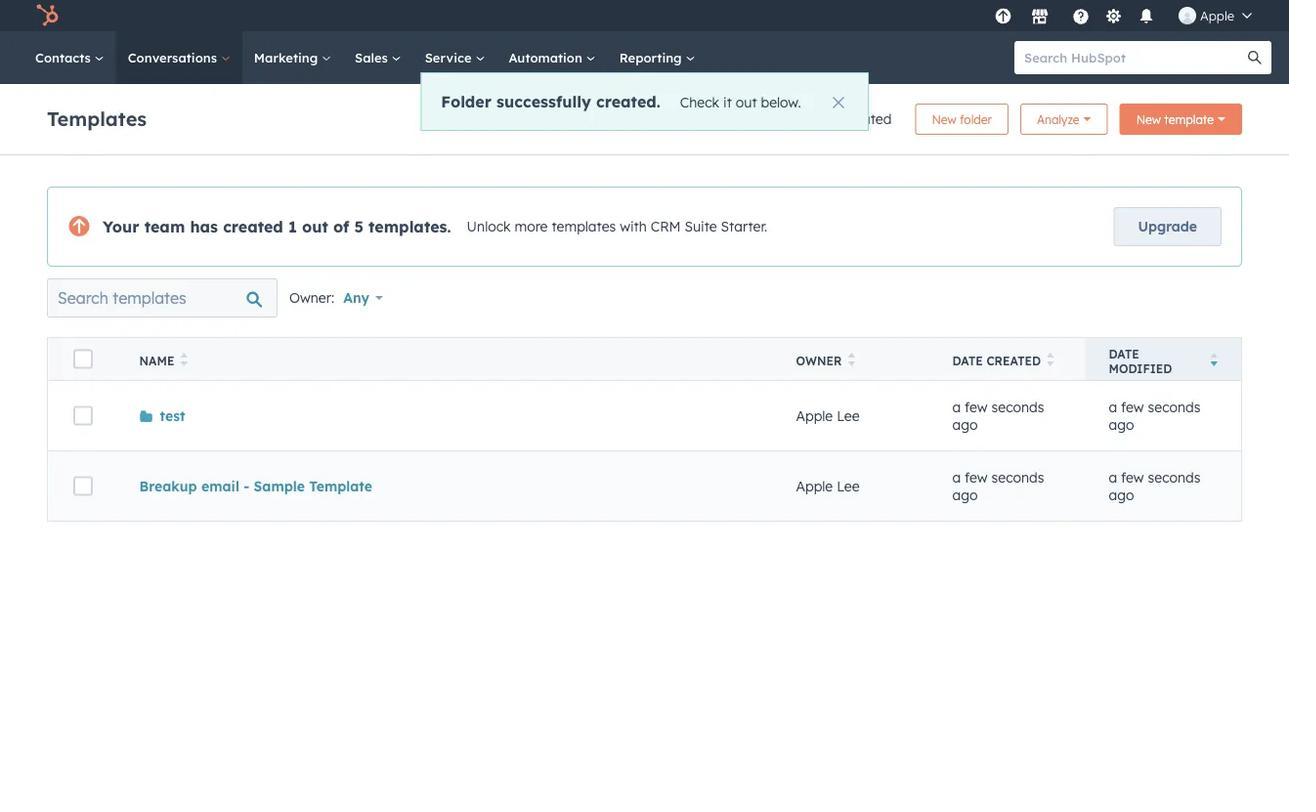 Task type: locate. For each thing, give the bounding box(es) containing it.
created
[[843, 110, 892, 128], [223, 217, 283, 237], [987, 354, 1041, 369]]

more
[[515, 218, 548, 235]]

date right press to sort. icon
[[1109, 347, 1140, 361]]

-
[[244, 478, 250, 495]]

new left template
[[1137, 112, 1162, 127]]

date left press to sort. icon
[[953, 354, 984, 369]]

0 vertical spatial out
[[736, 93, 757, 110]]

1
[[804, 110, 810, 128], [288, 217, 297, 237]]

a few seconds ago
[[953, 399, 1045, 433], [1109, 399, 1201, 433], [953, 469, 1045, 504], [1109, 469, 1201, 504]]

lee right actions "popup button"
[[837, 478, 860, 495]]

0 horizontal spatial date
[[953, 354, 984, 369]]

0 vertical spatial apple lee
[[796, 407, 860, 425]]

created down close 'image'
[[843, 110, 892, 128]]

5
[[831, 110, 839, 128], [354, 217, 364, 237]]

1 vertical spatial out
[[302, 217, 328, 237]]

actions button
[[749, 486, 826, 512]]

0 horizontal spatial press to sort. element
[[180, 353, 188, 370]]

descending sort. press to sort ascending. element
[[1211, 353, 1218, 370]]

5 down close 'image'
[[831, 110, 839, 128]]

1 right below.
[[804, 110, 810, 128]]

conversations link
[[116, 31, 242, 84]]

automation
[[509, 49, 586, 66]]

1 press to sort. image from the left
[[180, 353, 188, 367]]

upgrade link
[[991, 5, 1016, 26], [1114, 207, 1222, 246]]

out up owner: in the left of the page
[[302, 217, 328, 237]]

1 horizontal spatial date
[[1109, 347, 1140, 361]]

3 press to sort. element from the left
[[1047, 353, 1055, 370]]

press to sort. image
[[180, 353, 188, 367], [848, 353, 855, 367]]

created right has
[[223, 217, 283, 237]]

press to sort. element inside name button
[[180, 353, 188, 370]]

1 horizontal spatial press to sort. image
[[848, 353, 855, 367]]

date created button
[[929, 338, 1086, 381]]

1 inside templates banner
[[804, 110, 810, 128]]

of left templates.
[[333, 217, 349, 237]]

apple
[[1201, 7, 1235, 23], [796, 407, 833, 425], [796, 478, 833, 495]]

breakup
[[139, 478, 197, 495]]

date inside button
[[953, 354, 984, 369]]

1 vertical spatial created
[[223, 217, 283, 237]]

1 horizontal spatial 1
[[804, 110, 810, 128]]

date inside date modified
[[1109, 347, 1140, 361]]

press to sort. image inside the owner button
[[848, 353, 855, 367]]

press to sort. element
[[180, 353, 188, 370], [848, 353, 855, 370], [1047, 353, 1055, 370]]

few
[[965, 399, 988, 416], [1122, 399, 1145, 416], [965, 469, 988, 486], [1122, 469, 1145, 486]]

hubspot link
[[23, 4, 73, 27]]

press to sort. image right name
[[180, 353, 188, 367]]

press to sort. element inside date created button
[[1047, 353, 1055, 370]]

press to sort. element inside the owner button
[[848, 353, 855, 370]]

created inside templates banner
[[843, 110, 892, 128]]

name button
[[116, 338, 773, 381]]

2 press to sort. image from the left
[[848, 353, 855, 367]]

new for new template
[[1137, 112, 1162, 127]]

press to sort. image inside name button
[[180, 353, 188, 367]]

0 horizontal spatial created
[[223, 217, 283, 237]]

press to sort. element right name
[[180, 353, 188, 370]]

lee down the owner button
[[837, 407, 860, 425]]

press to sort. element for date created
[[1047, 353, 1055, 370]]

folder
[[441, 91, 492, 111]]

2 horizontal spatial press to sort. element
[[1047, 353, 1055, 370]]

marketing link
[[242, 31, 343, 84]]

apple lee
[[796, 407, 860, 425], [796, 478, 860, 495]]

0 horizontal spatial 1
[[288, 217, 297, 237]]

0 vertical spatial created
[[843, 110, 892, 128]]

new left folder
[[932, 112, 957, 127]]

0 horizontal spatial press to sort. image
[[180, 353, 188, 367]]

your team has created 1 out of 5 templates.
[[103, 217, 451, 237]]

1 vertical spatial apple lee
[[796, 478, 860, 495]]

a
[[953, 399, 961, 416], [1109, 399, 1118, 416], [953, 469, 961, 486], [1109, 469, 1118, 486]]

unlock more templates with crm suite starter.
[[467, 218, 768, 235]]

5 left templates.
[[354, 217, 364, 237]]

1 horizontal spatial press to sort. element
[[848, 353, 855, 370]]

1 vertical spatial apple
[[796, 407, 833, 425]]

1 horizontal spatial of
[[814, 110, 827, 128]]

0 vertical spatial lee
[[837, 407, 860, 425]]

2 horizontal spatial created
[[987, 354, 1041, 369]]

seconds
[[992, 399, 1045, 416], [1148, 399, 1201, 416], [992, 469, 1045, 486], [1148, 469, 1201, 486]]

press to sort. image
[[1047, 353, 1055, 367]]

marketing
[[254, 49, 322, 66]]

created left press to sort. icon
[[987, 354, 1041, 369]]

1 horizontal spatial upgrade link
[[1114, 207, 1222, 246]]

2 vertical spatial created
[[987, 354, 1041, 369]]

0 horizontal spatial 5
[[354, 217, 364, 237]]

1 vertical spatial 5
[[354, 217, 364, 237]]

1 horizontal spatial new
[[1137, 112, 1162, 127]]

check it out below.
[[680, 93, 802, 110]]

Search HubSpot search field
[[1015, 41, 1255, 74]]

has
[[190, 217, 218, 237]]

out
[[736, 93, 757, 110], [302, 217, 328, 237]]

crm
[[651, 218, 681, 235]]

press to sort. image right owner
[[848, 353, 855, 367]]

folder
[[960, 112, 992, 127]]

1 horizontal spatial created
[[843, 110, 892, 128]]

1 press to sort. element from the left
[[180, 353, 188, 370]]

any
[[343, 289, 370, 307]]

2 apple lee from the top
[[796, 478, 860, 495]]

folder successfully created.
[[441, 91, 661, 111]]

service
[[425, 49, 476, 66]]

press to sort. element right owner
[[848, 353, 855, 370]]

0 horizontal spatial upgrade link
[[991, 5, 1016, 26]]

suite
[[685, 218, 717, 235]]

press to sort. element for owner
[[848, 353, 855, 370]]

1 horizontal spatial out
[[736, 93, 757, 110]]

out right it
[[736, 93, 757, 110]]

out inside the 'folder successfully created.' alert
[[736, 93, 757, 110]]

lee
[[837, 407, 860, 425], [837, 478, 860, 495]]

new
[[932, 112, 957, 127], [1137, 112, 1162, 127]]

1 vertical spatial of
[[333, 217, 349, 237]]

ago
[[953, 416, 978, 433], [1109, 416, 1135, 433], [953, 486, 978, 504], [1109, 486, 1135, 504]]

0 horizontal spatial new
[[932, 112, 957, 127]]

sales link
[[343, 31, 413, 84]]

apple button
[[1167, 0, 1264, 31]]

0 vertical spatial 5
[[831, 110, 839, 128]]

apple lee image
[[1179, 7, 1197, 24]]

new inside popup button
[[1137, 112, 1162, 127]]

2 new from the left
[[1137, 112, 1162, 127]]

search button
[[1239, 41, 1272, 74]]

service link
[[413, 31, 497, 84]]

1 vertical spatial upgrade link
[[1114, 207, 1222, 246]]

of right below.
[[814, 110, 827, 128]]

conversations
[[128, 49, 221, 66]]

date
[[1109, 347, 1140, 361], [953, 354, 984, 369]]

new template button
[[1120, 104, 1243, 135]]

apple menu
[[990, 0, 1266, 31]]

0 vertical spatial 1
[[804, 110, 810, 128]]

descending sort. press to sort ascending. image
[[1211, 353, 1218, 367]]

2 press to sort. element from the left
[[848, 353, 855, 370]]

of
[[814, 110, 827, 128], [333, 217, 349, 237]]

1 new from the left
[[932, 112, 957, 127]]

new folder button
[[916, 104, 1009, 135]]

close image
[[833, 97, 845, 109]]

new inside button
[[932, 112, 957, 127]]

templates banner
[[47, 98, 1243, 135]]

0 vertical spatial of
[[814, 110, 827, 128]]

1 horizontal spatial 5
[[831, 110, 839, 128]]

test
[[160, 407, 185, 425]]

team
[[144, 217, 185, 237]]

analyze button
[[1021, 104, 1108, 135]]

1 vertical spatial lee
[[837, 478, 860, 495]]

below.
[[761, 93, 802, 110]]

1 up owner: in the left of the page
[[288, 217, 297, 237]]

0 vertical spatial upgrade link
[[991, 5, 1016, 26]]

breakup email - sample template link
[[139, 478, 372, 495]]

successfully
[[497, 91, 591, 111]]

press to sort. element right date created
[[1047, 353, 1055, 370]]

0 vertical spatial apple
[[1201, 7, 1235, 23]]



Task type: describe. For each thing, give the bounding box(es) containing it.
settings link
[[1102, 5, 1126, 26]]

created.
[[596, 91, 661, 111]]

sample
[[254, 478, 305, 495]]

marketplaces image
[[1032, 9, 1049, 26]]

help button
[[1065, 0, 1098, 31]]

hubspot image
[[35, 4, 59, 27]]

press to sort. image for name
[[180, 353, 188, 367]]

Search search field
[[47, 279, 278, 318]]

unlock
[[467, 218, 511, 235]]

created inside date created button
[[987, 354, 1041, 369]]

new folder
[[932, 112, 992, 127]]

modified
[[1109, 361, 1173, 376]]

0 horizontal spatial of
[[333, 217, 349, 237]]

breakup email - sample template
[[139, 478, 372, 495]]

starter.
[[721, 218, 768, 235]]

notifications button
[[1130, 0, 1164, 31]]

new template
[[1137, 112, 1214, 127]]

notifications image
[[1138, 9, 1156, 26]]

1 apple lee from the top
[[796, 407, 860, 425]]

date for date created
[[953, 354, 984, 369]]

press to sort. image for owner
[[848, 353, 855, 367]]

check
[[680, 93, 720, 110]]

upgrade image
[[995, 8, 1012, 26]]

templates
[[552, 218, 616, 235]]

test button
[[139, 407, 185, 425]]

your
[[103, 217, 139, 237]]

date for date modified
[[1109, 347, 1140, 361]]

it
[[724, 93, 732, 110]]

help image
[[1073, 9, 1090, 26]]

0 horizontal spatial out
[[302, 217, 328, 237]]

folder successfully created. alert
[[421, 72, 869, 131]]

date modified button
[[1086, 338, 1242, 381]]

reporting link
[[608, 31, 707, 84]]

any button
[[342, 279, 396, 318]]

upgrade link containing upgrade
[[1114, 207, 1222, 246]]

analyze
[[1037, 112, 1080, 127]]

2 lee from the top
[[837, 478, 860, 495]]

templates
[[47, 106, 147, 131]]

owner:
[[289, 289, 335, 307]]

template
[[309, 478, 372, 495]]

upgrade link inside apple menu
[[991, 5, 1016, 26]]

1 vertical spatial 1
[[288, 217, 297, 237]]

actions
[[762, 492, 803, 506]]

email
[[201, 478, 239, 495]]

marketplaces button
[[1020, 0, 1061, 31]]

templates.
[[369, 217, 451, 237]]

automation link
[[497, 31, 608, 84]]

name
[[139, 354, 174, 369]]

template
[[1165, 112, 1214, 127]]

contacts link
[[23, 31, 116, 84]]

of inside templates banner
[[814, 110, 827, 128]]

owner
[[796, 354, 842, 369]]

contacts
[[35, 49, 95, 66]]

date modified
[[1109, 347, 1173, 376]]

created for has
[[223, 217, 283, 237]]

press to sort. element for name
[[180, 353, 188, 370]]

reporting
[[620, 49, 686, 66]]

sales
[[355, 49, 392, 66]]

1 lee from the top
[[837, 407, 860, 425]]

new for new folder
[[932, 112, 957, 127]]

5 inside templates banner
[[831, 110, 839, 128]]

owner button
[[773, 338, 929, 381]]

apple inside apple popup button
[[1201, 7, 1235, 23]]

date created
[[953, 354, 1041, 369]]

2 vertical spatial apple
[[796, 478, 833, 495]]

with
[[620, 218, 647, 235]]

1 of 5 created
[[804, 110, 892, 128]]

created for 5
[[843, 110, 892, 128]]

search image
[[1249, 51, 1262, 65]]

settings image
[[1105, 8, 1123, 26]]

upgrade
[[1139, 218, 1198, 235]]



Task type: vqa. For each thing, say whether or not it's contained in the screenshot.
progress bar
no



